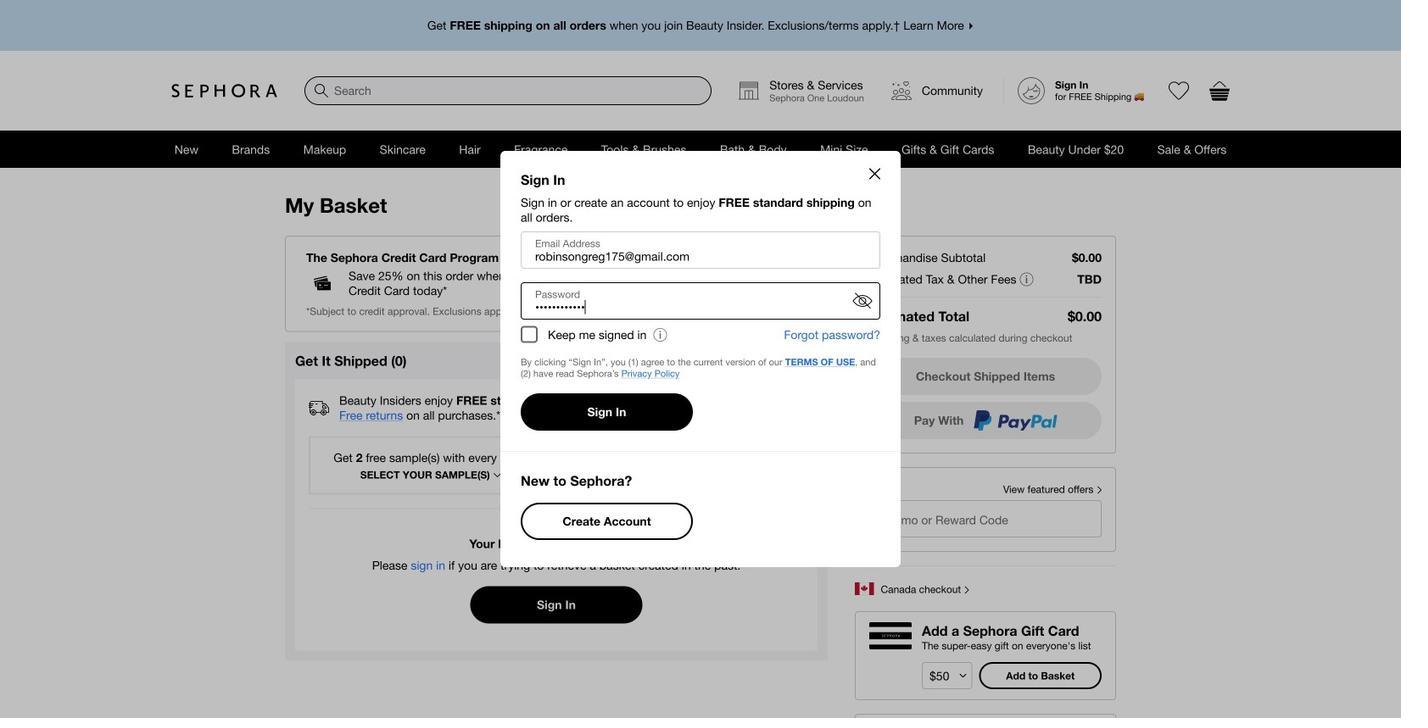 Task type: locate. For each thing, give the bounding box(es) containing it.
go to basket image
[[1210, 81, 1230, 101]]

None password field
[[522, 283, 852, 319]]

None text field
[[870, 501, 1101, 537]]

None search field
[[305, 76, 712, 105]]

sephora homepage image
[[171, 84, 277, 98]]

dialog
[[500, 151, 901, 567]]

None email field
[[522, 233, 880, 268]]

show password text image
[[852, 291, 873, 311]]



Task type: describe. For each thing, give the bounding box(es) containing it.
continue shopping image
[[869, 169, 880, 180]]



Task type: vqa. For each thing, say whether or not it's contained in the screenshot.
THE "STRAIGHTENING / SMOOTHING (206)"
no



